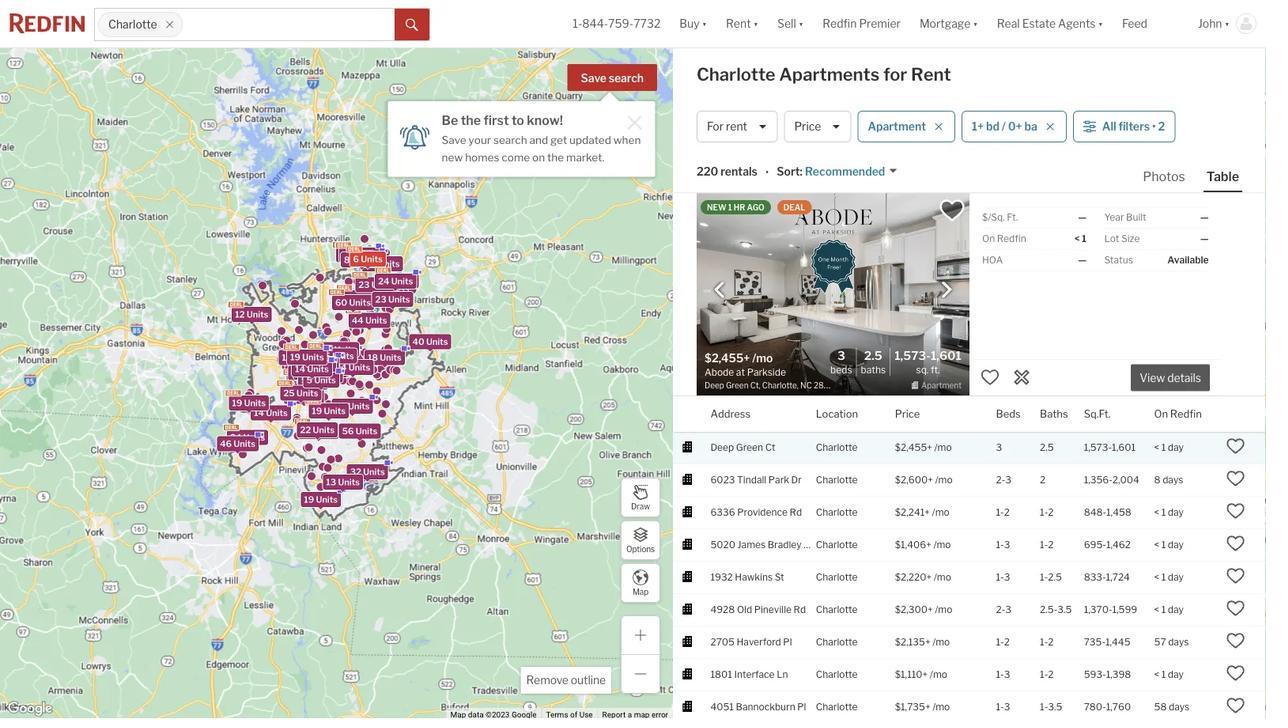 Task type: vqa. For each thing, say whether or not it's contained in the screenshot.
Nov
no



Task type: describe. For each thing, give the bounding box(es) containing it.
favorite this home image for 833-1,724
[[1227, 566, 1246, 585]]

780-
[[1085, 702, 1107, 713]]

1,458
[[1107, 507, 1132, 518]]

interface
[[735, 669, 775, 681]]

37
[[344, 293, 355, 303]]

charlotte for 4051 bannockburn pl
[[816, 702, 858, 713]]

0 vertical spatial 24
[[378, 276, 390, 287]]

view details button
[[1132, 364, 1211, 391]]

day for 1,599
[[1169, 604, 1185, 616]]

charlotte for 2705 haverford pl
[[816, 637, 858, 648]]

1,370-1,599
[[1085, 604, 1138, 616]]

0 vertical spatial 24 units
[[378, 276, 413, 287]]

0 vertical spatial price button
[[784, 111, 852, 142]]

1,356-
[[1085, 474, 1113, 486]]

0 horizontal spatial 12
[[235, 309, 245, 320]]

favorite button image
[[939, 197, 966, 224]]

rent ▾
[[726, 17, 759, 30]]

sort :
[[777, 165, 803, 178]]

< for 1,370-1,599
[[1155, 604, 1160, 616]]

bradley
[[768, 539, 802, 551]]

1 vertical spatial 34
[[290, 377, 302, 387]]

google image
[[4, 699, 56, 719]]

44 units
[[352, 315, 387, 326]]

photos button
[[1140, 168, 1204, 191]]

5 ▾ from the left
[[1099, 17, 1104, 30]]

< 1 day for 833-1,724
[[1155, 572, 1185, 583]]

1 horizontal spatial baths
[[1041, 408, 1069, 420]]

1 horizontal spatial 34
[[335, 362, 347, 373]]

john
[[1199, 17, 1223, 30]]

days for 57 days
[[1169, 637, 1190, 648]]

1- left 1-3.5
[[997, 702, 1005, 713]]

▾ for john ▾
[[1225, 17, 1230, 30]]

remove charlotte image
[[165, 20, 174, 29]]

james
[[738, 539, 766, 551]]

1- up 1-2.5
[[1041, 539, 1049, 551]]

$1,110+ /mo
[[896, 669, 948, 681]]

593-1,398
[[1085, 669, 1132, 681]]

year built
[[1105, 212, 1147, 223]]

1 horizontal spatial 12
[[282, 352, 292, 363]]

favorite button checkbox
[[939, 197, 966, 224]]

< for 1,573-1,601
[[1155, 442, 1160, 454]]

hoa
[[983, 254, 1004, 266]]

13 units
[[326, 477, 360, 488]]

7732
[[634, 17, 661, 30]]

1 horizontal spatial on redfin
[[1155, 408, 1203, 420]]

8 units
[[297, 372, 327, 383]]

— down < 1
[[1079, 254, 1087, 266]]

baths button
[[1041, 396, 1069, 432]]

1- right '$2,135+ /mo'
[[997, 637, 1005, 648]]

3 inside the "3 beds"
[[838, 348, 846, 363]]

593-
[[1085, 669, 1107, 681]]

save for save search
[[581, 72, 607, 85]]

1 vertical spatial 23
[[359, 280, 370, 290]]

remove outline button
[[521, 667, 612, 694]]

x-out this home image
[[1013, 368, 1032, 387]]

18
[[368, 353, 378, 363]]

1 for 848-1,458
[[1162, 507, 1167, 518]]

mortgage ▾ button
[[920, 0, 979, 47]]

$2,135+
[[896, 637, 931, 648]]

photo of deep green ct, charlotte, nc 28269 image
[[697, 193, 970, 396]]

4051
[[711, 702, 734, 713]]

1,356-2,004
[[1085, 474, 1140, 486]]

62 units
[[335, 401, 370, 411]]

3 for $1,110+ /mo
[[1005, 669, 1011, 681]]

1,398
[[1107, 669, 1132, 681]]

44
[[352, 315, 364, 326]]

status
[[1105, 254, 1134, 266]]

1+
[[973, 120, 984, 133]]

table
[[1207, 169, 1240, 184]]

1-2 for 695-1,462
[[1041, 539, 1054, 551]]

3 for $1,735+ /mo
[[1005, 702, 1011, 713]]

8 for 8 units
[[297, 372, 303, 383]]

0 vertical spatial 12 units
[[343, 250, 376, 260]]

1 vertical spatial 12 units
[[235, 309, 269, 320]]

save your search and get updated when new homes come on the market.
[[442, 133, 641, 164]]

1- left 1-2.5
[[997, 572, 1005, 583]]

3 for $2,220+ /mo
[[1005, 572, 1011, 583]]

$2,135+ /mo
[[896, 637, 951, 648]]

pl for 4051 bannockburn pl
[[798, 702, 807, 713]]

/mo for $1,406+ /mo
[[934, 539, 952, 551]]

favorite this home image for 58 days
[[1227, 696, 1246, 715]]

2 vertical spatial 2.5
[[1049, 572, 1063, 583]]

price inside button
[[795, 120, 822, 133]]

25 units
[[284, 388, 318, 399]]

day for 1,601
[[1169, 442, 1185, 454]]

1 vertical spatial rd
[[794, 604, 806, 616]]

sq.ft. button
[[1085, 396, 1111, 432]]

to
[[512, 112, 525, 128]]

when
[[614, 133, 641, 146]]

1,601 for 1,573-1,601
[[1113, 442, 1136, 454]]

available
[[1168, 254, 1209, 266]]

recommended button
[[803, 164, 898, 179]]

year
[[1105, 212, 1125, 223]]

• for filters
[[1153, 120, 1157, 133]]

2.5 for 2.5
[[1041, 442, 1055, 454]]

6023
[[711, 474, 736, 486]]

8 for 8 days
[[1155, 474, 1161, 486]]

22 units
[[300, 425, 335, 435]]

1,760
[[1107, 702, 1132, 713]]

1- right $1,406+ /mo
[[997, 539, 1005, 551]]

0 horizontal spatial 24
[[230, 432, 242, 443]]

1 left 'hr'
[[729, 203, 733, 212]]

60
[[335, 297, 347, 308]]

charlotte for 4928 old pineville rd
[[816, 604, 858, 616]]

0 horizontal spatial on
[[983, 233, 996, 245]]

< left lot
[[1075, 233, 1081, 245]]

$2,600+ /mo
[[896, 474, 953, 486]]

charlotte left remove charlotte image
[[108, 18, 157, 31]]

0 vertical spatial 14
[[320, 352, 330, 362]]

hr
[[734, 203, 746, 212]]

3 for $2,300+ /mo
[[1006, 604, 1012, 616]]

agents
[[1059, 17, 1096, 30]]

1,370-
[[1085, 604, 1113, 616]]

< for 695-1,462
[[1155, 539, 1160, 551]]

1- right $2,241+ /mo
[[997, 507, 1005, 518]]

21 units
[[382, 276, 416, 286]]

$1,110+
[[896, 669, 928, 681]]

0+
[[1009, 120, 1023, 133]]

/mo for $2,300+ /mo
[[935, 604, 953, 616]]

2 inside button
[[1159, 120, 1166, 133]]

1 vertical spatial redfin
[[998, 233, 1027, 245]]

< 1 day for 1,370-1,599
[[1155, 604, 1185, 616]]

< 1 day for 695-1,462
[[1155, 539, 1185, 551]]

5020 james bradley lee way
[[711, 539, 843, 551]]

3 beds
[[831, 348, 853, 375]]

1-3.5
[[1041, 702, 1063, 713]]

0 horizontal spatial 24 units
[[230, 432, 265, 443]]

37 units
[[344, 293, 378, 303]]

1 horizontal spatial 12 units
[[282, 352, 316, 363]]

46
[[220, 439, 232, 449]]

1- down 2.5-
[[1041, 637, 1049, 648]]

sell ▾ button
[[778, 0, 804, 47]]

1 vertical spatial 14
[[295, 364, 305, 374]]

/mo for $2,220+ /mo
[[934, 572, 952, 583]]

< 1 day for 848-1,458
[[1155, 507, 1185, 518]]

new
[[707, 203, 727, 212]]

be the first to know! dialog
[[388, 92, 656, 177]]

▾ for buy ▾
[[702, 17, 707, 30]]

0 vertical spatial 12
[[343, 250, 353, 260]]

1- left 759-
[[573, 17, 583, 30]]

56 units
[[342, 426, 378, 436]]

273 units
[[292, 368, 332, 378]]

32 units
[[350, 467, 385, 477]]

0 vertical spatial the
[[461, 112, 481, 128]]

1 vertical spatial price button
[[896, 396, 921, 432]]

providence
[[738, 507, 788, 518]]

$/sq.
[[983, 212, 1006, 223]]

ft. inside the 1,573-1,601 sq. ft.
[[931, 364, 941, 375]]

$2,300+
[[896, 604, 933, 616]]

3.5 for 2.5-
[[1058, 604, 1072, 616]]

1 vertical spatial 34 units
[[290, 377, 325, 387]]

1-3 for $1,735+ /mo
[[997, 702, 1011, 713]]

0 horizontal spatial baths
[[861, 364, 886, 375]]

848-1,458
[[1085, 507, 1132, 518]]

1- up 1-3.5
[[1041, 669, 1049, 681]]

1- left 780-
[[1041, 702, 1049, 713]]

days for 58 days
[[1170, 702, 1190, 713]]

2 vertical spatial 14 units
[[254, 408, 288, 418]]

2705 haverford pl
[[711, 637, 792, 648]]

3.5 for 1-
[[1049, 702, 1063, 713]]

< 1 day for 593-1,398
[[1155, 669, 1185, 681]]

1,724
[[1107, 572, 1131, 583]]

1 horizontal spatial 7
[[311, 370, 316, 380]]

759-
[[609, 17, 634, 30]]

hawkins
[[735, 572, 773, 583]]

previous button image
[[712, 282, 728, 298]]

/mo for $2,455+ /mo
[[935, 442, 952, 454]]

1- left 848-
[[1041, 507, 1049, 518]]

56
[[342, 426, 354, 436]]

5 down the 26
[[307, 375, 313, 386]]

39
[[365, 259, 376, 269]]

0 vertical spatial 14 units
[[320, 352, 354, 362]]

redfin inside on redfin 'button'
[[1171, 408, 1203, 420]]

844-
[[583, 17, 609, 30]]

$2,220+
[[896, 572, 932, 583]]

< for 593-1,398
[[1155, 669, 1160, 681]]

220
[[697, 165, 719, 178]]

apartments
[[780, 64, 880, 85]]

redfin inside redfin premier button
[[823, 17, 857, 30]]

10 units
[[301, 427, 335, 437]]

favorite this home image for < 1 day
[[1227, 437, 1246, 456]]

lot size
[[1105, 233, 1141, 245]]

pineville
[[755, 604, 792, 616]]

5020
[[711, 539, 736, 551]]

real estate agents ▾
[[998, 17, 1104, 30]]

days for 8 days
[[1163, 474, 1184, 486]]

day for 1,724
[[1169, 572, 1185, 583]]

40 units
[[413, 337, 448, 347]]

1-3 for $2,220+ /mo
[[997, 572, 1011, 583]]

13
[[326, 477, 336, 488]]

735-1,445
[[1085, 637, 1131, 648]]

2 vertical spatial 14
[[254, 408, 264, 418]]



Task type: locate. For each thing, give the bounding box(es) containing it.
1 horizontal spatial ft.
[[1008, 212, 1019, 223]]

< 1 day up 8 days
[[1155, 442, 1185, 454]]

0 vertical spatial 1,601
[[931, 348, 962, 363]]

▾ for rent ▾
[[754, 17, 759, 30]]

favorite this home image for 1,370-1,599
[[1227, 599, 1246, 618]]

map
[[633, 587, 649, 597]]

24 units down '39 units' at the top left of the page
[[378, 276, 413, 287]]

1 horizontal spatial rent
[[912, 64, 952, 85]]

0 horizontal spatial rent
[[726, 17, 751, 30]]

/mo for $1,735+ /mo
[[933, 702, 951, 713]]

1 vertical spatial •
[[766, 166, 769, 179]]

62
[[335, 401, 346, 411]]

on redfin
[[983, 233, 1027, 245], [1155, 408, 1203, 420]]

price button up ":"
[[784, 111, 852, 142]]

1 vertical spatial pl
[[798, 702, 807, 713]]

2- for 2
[[997, 474, 1006, 486]]

charlotte left $2,135+ on the bottom right of the page
[[816, 637, 858, 648]]

days right the 57 on the bottom right of the page
[[1169, 637, 1190, 648]]

4 < 1 day from the top
[[1155, 572, 1185, 583]]

save inside button
[[581, 72, 607, 85]]

beds left 2.5 baths
[[831, 364, 853, 375]]

favorite this home image
[[1227, 437, 1246, 456], [1227, 696, 1246, 715]]

redfin down details
[[1171, 408, 1203, 420]]

2.5 for 2.5 baths
[[865, 348, 883, 363]]

real
[[998, 17, 1021, 30]]

1 horizontal spatial beds
[[997, 408, 1021, 420]]

rd right pineville
[[794, 604, 806, 616]]

7 units
[[297, 367, 326, 377], [311, 370, 340, 380]]

built
[[1127, 212, 1147, 223]]

1 vertical spatial the
[[548, 151, 564, 164]]

34 units up the 25 units
[[290, 377, 325, 387]]

day for 1,398
[[1169, 669, 1185, 681]]

0 vertical spatial 2-
[[997, 474, 1006, 486]]

6 ▾ from the left
[[1225, 17, 1230, 30]]

save search button
[[568, 64, 658, 91]]

rent right "for"
[[912, 64, 952, 85]]

2-3 for 2
[[997, 474, 1012, 486]]

2 horizontal spatial redfin
[[1171, 408, 1203, 420]]

1 vertical spatial 2-
[[997, 604, 1006, 616]]

1 favorite this home image from the top
[[1227, 437, 1246, 456]]

0 vertical spatial save
[[581, 72, 607, 85]]

▾ for mortgage ▾
[[974, 17, 979, 30]]

57
[[1155, 637, 1167, 648]]

2 horizontal spatial 23
[[376, 295, 387, 305]]

2- for 2.5-3.5
[[997, 604, 1006, 616]]

buy ▾
[[680, 17, 707, 30]]

— for built
[[1201, 212, 1209, 223]]

/mo for $2,135+ /mo
[[933, 637, 951, 648]]

park
[[769, 474, 790, 486]]

▾ for sell ▾
[[799, 17, 804, 30]]

/mo right $1,110+
[[930, 669, 948, 681]]

charlotte for 5020 james bradley lee way
[[816, 539, 858, 551]]

john ▾
[[1199, 17, 1230, 30]]

— for size
[[1201, 233, 1209, 245]]

155 units
[[315, 351, 354, 361]]

— down the table button on the top right of the page
[[1201, 212, 1209, 223]]

0 horizontal spatial on redfin
[[983, 233, 1027, 245]]

24 left 22
[[230, 432, 242, 443]]

1 vertical spatial search
[[494, 133, 527, 146]]

buy
[[680, 17, 700, 30]]

search
[[609, 72, 644, 85], [494, 133, 527, 146]]

baths left sq.ft.
[[1041, 408, 1069, 420]]

3 ▾ from the left
[[799, 17, 804, 30]]

2 1-3 from the top
[[997, 572, 1011, 583]]

0 vertical spatial 23 units
[[340, 250, 374, 260]]

ft. right "$/sq."
[[1008, 212, 1019, 223]]

5 down 4
[[301, 375, 307, 385]]

pl for 2705 haverford pl
[[784, 637, 792, 648]]

favorite this home image for 1,356-2,004
[[1227, 469, 1246, 488]]

1 horizontal spatial redfin
[[998, 233, 1027, 245]]

0 horizontal spatial 14
[[254, 408, 264, 418]]

24 down '39 units' at the top left of the page
[[378, 276, 390, 287]]

for
[[707, 120, 724, 133]]

34 units down 155 units
[[335, 362, 371, 373]]

1 vertical spatial 1,601
[[1113, 442, 1136, 454]]

1,573-
[[895, 348, 931, 363], [1085, 442, 1113, 454]]

favorite this home image for 735-1,445
[[1227, 631, 1246, 650]]

2.5 inside 2.5 baths
[[865, 348, 883, 363]]

next button image
[[939, 282, 955, 298]]

1 for 695-1,462
[[1162, 539, 1167, 551]]

2.5 right the "3 beds"
[[865, 348, 883, 363]]

sort
[[777, 165, 800, 178]]

on redfin down $/sq. ft.
[[983, 233, 1027, 245]]

< right the 1,462
[[1155, 539, 1160, 551]]

0 vertical spatial price
[[795, 120, 822, 133]]

submit search image
[[406, 19, 419, 31]]

0 horizontal spatial 23
[[340, 250, 351, 260]]

old
[[737, 604, 753, 616]]

favorite this home image for 848-1,458
[[1227, 502, 1246, 521]]

1 horizontal spatial price
[[896, 408, 921, 420]]

—
[[1079, 212, 1087, 223], [1201, 212, 1209, 223], [1201, 233, 1209, 245], [1079, 254, 1087, 266]]

1 left lot
[[1083, 233, 1087, 245]]

1 horizontal spatial save
[[581, 72, 607, 85]]

charlotte down "way"
[[816, 572, 858, 583]]

be
[[442, 112, 458, 128]]

1,599
[[1113, 604, 1138, 616]]

1 vertical spatial on
[[1155, 408, 1169, 420]]

0 horizontal spatial pl
[[784, 637, 792, 648]]

1,875
[[310, 362, 333, 372]]

4 day from the top
[[1169, 572, 1185, 583]]

0 vertical spatial redfin
[[823, 17, 857, 30]]

the inside 'save your search and get updated when new homes come on the market.'
[[548, 151, 564, 164]]

baths right the "3 beds"
[[861, 364, 886, 375]]

1 vertical spatial 23 units
[[359, 280, 393, 290]]

2.5-
[[1041, 604, 1058, 616]]

favorite this home image for 593-1,398
[[1227, 664, 1246, 683]]

1-3 for $1,110+ /mo
[[997, 669, 1011, 681]]

sq.
[[917, 364, 929, 375]]

848-
[[1085, 507, 1107, 518]]

6 units
[[353, 254, 383, 264]]

2 2- from the top
[[997, 604, 1006, 616]]

< 1 day right the 1,724
[[1155, 572, 1185, 583]]

1 vertical spatial price
[[896, 408, 921, 420]]

1 ▾ from the left
[[702, 17, 707, 30]]

rent
[[726, 17, 751, 30], [912, 64, 952, 85]]

0 horizontal spatial 1,601
[[931, 348, 962, 363]]

charlotte for deep green ct
[[816, 442, 858, 454]]

16 units
[[304, 358, 338, 369], [296, 368, 330, 378], [287, 391, 321, 402]]

1 vertical spatial 12
[[235, 309, 245, 320]]

0 vertical spatial 3.5
[[1058, 604, 1072, 616]]

2 horizontal spatial 12
[[343, 250, 353, 260]]

1 horizontal spatial pl
[[798, 702, 807, 713]]

< 1 day down 8 days
[[1155, 507, 1185, 518]]

2
[[1159, 120, 1166, 133], [1041, 474, 1046, 486], [1005, 507, 1010, 518], [1049, 507, 1054, 518], [1049, 539, 1054, 551], [1005, 637, 1010, 648], [1049, 637, 1054, 648], [1049, 669, 1054, 681]]

st
[[775, 572, 785, 583]]

1 vertical spatial 14 units
[[295, 364, 329, 374]]

1-844-759-7732 link
[[573, 17, 661, 30]]

on
[[533, 151, 545, 164]]

0 vertical spatial •
[[1153, 120, 1157, 133]]

redfin left premier
[[823, 17, 857, 30]]

1,573- for 1,573-1,601
[[1085, 442, 1113, 454]]

21
[[382, 276, 392, 286]]

▾ right mortgage
[[974, 17, 979, 30]]

0 vertical spatial 23
[[340, 250, 351, 260]]

1- right "$1,110+ /mo"
[[997, 669, 1005, 681]]

/mo for $1,110+ /mo
[[930, 669, 948, 681]]

remove
[[527, 674, 569, 687]]

rent ▾ button
[[726, 0, 759, 47]]

1 vertical spatial 1,573-
[[1085, 442, 1113, 454]]

< down the 57 on the bottom right of the page
[[1155, 669, 1160, 681]]

redfin down $/sq. ft.
[[998, 233, 1027, 245]]

/mo for $2,241+ /mo
[[933, 507, 950, 518]]

▾ right john
[[1225, 17, 1230, 30]]

1,601 down the next button icon
[[931, 348, 962, 363]]

1,573- for 1,573-1,601 sq. ft.
[[895, 348, 931, 363]]

< for 833-1,724
[[1155, 572, 1160, 583]]

days right 2,004 on the bottom right of the page
[[1163, 474, 1184, 486]]

19 units
[[290, 352, 324, 362], [302, 359, 336, 370], [232, 398, 266, 408], [312, 406, 346, 416], [304, 495, 338, 505]]

1 vertical spatial 2-3
[[997, 604, 1012, 616]]

price button up $2,455+
[[896, 396, 921, 432]]

favorite this home image
[[981, 368, 1000, 387], [1227, 469, 1246, 488], [1227, 502, 1246, 521], [1227, 534, 1246, 553], [1227, 566, 1246, 585], [1227, 599, 1246, 618], [1227, 631, 1246, 650], [1227, 664, 1246, 683]]

2-3
[[997, 474, 1012, 486], [997, 604, 1012, 616]]

be the first to know!
[[442, 112, 563, 128]]

day right the 1,462
[[1169, 539, 1185, 551]]

0 vertical spatial rd
[[790, 507, 802, 518]]

$2,241+
[[896, 507, 931, 518]]

12
[[343, 250, 353, 260], [235, 309, 245, 320], [282, 352, 292, 363]]

1 horizontal spatial 1,601
[[1113, 442, 1136, 454]]

/mo right $2,135+ on the bottom right of the page
[[933, 637, 951, 648]]

the right be at the left top
[[461, 112, 481, 128]]

• right filters
[[1153, 120, 1157, 133]]

on inside 'button'
[[1155, 408, 1169, 420]]

— for ft.
[[1079, 212, 1087, 223]]

5 units down 4 units
[[301, 375, 331, 385]]

0 vertical spatial search
[[609, 72, 644, 85]]

0 vertical spatial 8
[[297, 372, 303, 383]]

1 for 593-1,398
[[1162, 669, 1167, 681]]

18 units
[[368, 353, 402, 363]]

20
[[298, 363, 310, 373]]

< for 848-1,458
[[1155, 507, 1160, 518]]

8 inside map region
[[297, 372, 303, 383]]

table button
[[1204, 168, 1243, 192]]

8
[[297, 372, 303, 383], [1155, 474, 1161, 486]]

695-
[[1085, 539, 1107, 551]]

2 < 1 day from the top
[[1155, 507, 1185, 518]]

1 vertical spatial save
[[442, 133, 467, 146]]

rd down dr
[[790, 507, 802, 518]]

/mo right $2,455+
[[935, 442, 952, 454]]

save inside 'save your search and get updated when new homes come on the market.'
[[442, 133, 467, 146]]

1 vertical spatial rent
[[912, 64, 952, 85]]

save down 844-
[[581, 72, 607, 85]]

32
[[350, 467, 362, 477]]

1 vertical spatial 2.5
[[1041, 442, 1055, 454]]

search inside 'save your search and get updated when new homes come on the market.'
[[494, 133, 527, 146]]

price up $2,455+
[[896, 408, 921, 420]]

0 horizontal spatial 1,573-
[[895, 348, 931, 363]]

beds down "x-out this home" image
[[997, 408, 1021, 420]]

4
[[299, 364, 305, 374]]

0 horizontal spatial price
[[795, 120, 822, 133]]

1,462
[[1107, 539, 1132, 551]]

2-3 for 2.5-3.5
[[997, 604, 1012, 616]]

1 2- from the top
[[997, 474, 1006, 486]]

1,573- up sq. on the right of page
[[895, 348, 931, 363]]

2 day from the top
[[1169, 507, 1185, 518]]

search up come
[[494, 133, 527, 146]]

the right on
[[548, 151, 564, 164]]

draw
[[631, 502, 650, 511]]

•
[[1153, 120, 1157, 133], [766, 166, 769, 179]]

2 vertical spatial days
[[1170, 702, 1190, 713]]

5 < 1 day from the top
[[1155, 604, 1185, 616]]

search inside button
[[609, 72, 644, 85]]

1 horizontal spatial 34 units
[[335, 362, 371, 373]]

draw button
[[621, 478, 661, 518]]

feed
[[1123, 17, 1148, 30]]

1,445
[[1106, 637, 1131, 648]]

2 horizontal spatial 12 units
[[343, 250, 376, 260]]

2-3 left 2.5-
[[997, 604, 1012, 616]]

2705
[[711, 637, 735, 648]]

/mo right $1,406+
[[934, 539, 952, 551]]

5 day from the top
[[1169, 604, 1185, 616]]

apartment button
[[858, 111, 956, 142]]

remove apartment image
[[935, 122, 944, 131]]

6 day from the top
[[1169, 669, 1185, 681]]

0 vertical spatial favorite this home image
[[1227, 437, 1246, 456]]

• left 'sort'
[[766, 166, 769, 179]]

1- up 2.5-
[[1041, 572, 1049, 583]]

feed button
[[1113, 0, 1189, 47]]

1 horizontal spatial 8
[[1155, 474, 1161, 486]]

46 units
[[220, 439, 256, 449]]

favorite this home image for 695-1,462
[[1227, 534, 1246, 553]]

day down 8 days
[[1169, 507, 1185, 518]]

2 vertical spatial 12 units
[[282, 352, 316, 363]]

day right the 1,724
[[1169, 572, 1185, 583]]

$2,220+ /mo
[[896, 572, 952, 583]]

on up hoa at the right top of the page
[[983, 233, 996, 245]]

map region
[[0, 1, 720, 719]]

view
[[1140, 371, 1166, 385]]

day up 58 days
[[1169, 669, 1185, 681]]

0 vertical spatial days
[[1163, 474, 1184, 486]]

charlotte down rent ▾ dropdown button
[[697, 64, 776, 85]]

ba
[[1025, 120, 1038, 133]]

1 right the 1,724
[[1162, 572, 1167, 583]]

< 1 day down 57 days
[[1155, 669, 1185, 681]]

pl right bannockburn
[[798, 702, 807, 713]]

charlotte for 6336 providence rd
[[816, 507, 858, 518]]

2 vertical spatial 23 units
[[376, 295, 410, 305]]

charlotte for 1932 hawkins st
[[816, 572, 858, 583]]

1 for 1,573-1,601
[[1162, 442, 1167, 454]]

2-
[[997, 474, 1006, 486], [997, 604, 1006, 616]]

1 vertical spatial 24 units
[[230, 432, 265, 443]]

0 horizontal spatial beds
[[831, 364, 853, 375]]

charlotte for 6023 tindall park dr
[[816, 474, 858, 486]]

0 vertical spatial 2-3
[[997, 474, 1012, 486]]

remove 1+ bd / 0+ ba image
[[1046, 122, 1055, 131]]

all filters • 2
[[1103, 120, 1166, 133]]

2- down beds button
[[997, 474, 1006, 486]]

< right the 1,724
[[1155, 572, 1160, 583]]

1 up the 57 on the bottom right of the page
[[1162, 604, 1167, 616]]

19
[[290, 352, 301, 362], [302, 359, 312, 370], [232, 398, 242, 408], [312, 406, 322, 416], [304, 495, 314, 505]]

0 horizontal spatial the
[[461, 112, 481, 128]]

< up 8 days
[[1155, 442, 1160, 454]]

• inside '220 rentals •'
[[766, 166, 769, 179]]

1 horizontal spatial 23
[[359, 280, 370, 290]]

pl right haverford
[[784, 637, 792, 648]]

$/sq. ft.
[[983, 212, 1019, 223]]

filters
[[1119, 120, 1151, 133]]

/mo for $2,600+ /mo
[[936, 474, 953, 486]]

< right 1,599
[[1155, 604, 1160, 616]]

0 vertical spatial 34
[[335, 362, 347, 373]]

6 < 1 day from the top
[[1155, 669, 1185, 681]]

/mo right $1,735+ on the right
[[933, 702, 951, 713]]

1932
[[711, 572, 733, 583]]

4928 old pineville rd
[[711, 604, 806, 616]]

0 horizontal spatial redfin
[[823, 17, 857, 30]]

• for rentals
[[766, 166, 769, 179]]

redfin
[[823, 17, 857, 30], [998, 233, 1027, 245], [1171, 408, 1203, 420]]

1 for 833-1,724
[[1162, 572, 1167, 583]]

0 vertical spatial pl
[[784, 637, 792, 648]]

$1,735+ /mo
[[896, 702, 951, 713]]

for rent
[[707, 120, 748, 133]]

4 1-3 from the top
[[997, 702, 1011, 713]]

charlotte right bradley
[[816, 539, 858, 551]]

1,601 for 1,573-1,601 sq. ft.
[[931, 348, 962, 363]]

1,601 up 2,004 on the bottom right of the page
[[1113, 442, 1136, 454]]

1 2-3 from the top
[[997, 474, 1012, 486]]

day up 8 days
[[1169, 442, 1185, 454]]

3 for $1,406+ /mo
[[1005, 539, 1011, 551]]

ft. right sq. on the right of page
[[931, 364, 941, 375]]

1 vertical spatial beds
[[997, 408, 1021, 420]]

1 right the 1,462
[[1162, 539, 1167, 551]]

3 for $2,600+ /mo
[[1006, 474, 1012, 486]]

220 rentals •
[[697, 165, 769, 179]]

heading
[[705, 350, 834, 392]]

2.5 up 2.5-3.5
[[1049, 572, 1063, 583]]

3
[[838, 348, 846, 363], [997, 442, 1003, 454], [1006, 474, 1012, 486], [1005, 539, 1011, 551], [1005, 572, 1011, 583], [1006, 604, 1012, 616], [1005, 669, 1011, 681], [1005, 702, 1011, 713]]

3 day from the top
[[1169, 539, 1185, 551]]

charlotte down location button
[[816, 442, 858, 454]]

0 horizontal spatial 34
[[290, 377, 302, 387]]

2.5 baths
[[861, 348, 886, 375]]

1 for 1,370-1,599
[[1162, 604, 1167, 616]]

1 horizontal spatial price button
[[896, 396, 921, 432]]

1 vertical spatial baths
[[1041, 408, 1069, 420]]

estate
[[1023, 17, 1056, 30]]

charlotte right pineville
[[816, 604, 858, 616]]

2 vertical spatial 12
[[282, 352, 292, 363]]

3 < 1 day from the top
[[1155, 539, 1185, 551]]

1 horizontal spatial the
[[548, 151, 564, 164]]

price up ":"
[[795, 120, 822, 133]]

day for 1,458
[[1169, 507, 1185, 518]]

< 1 day up 57 days
[[1155, 604, 1185, 616]]

1-2 for 848-1,458
[[1041, 507, 1054, 518]]

1,573- inside the 1,573-1,601 sq. ft.
[[895, 348, 931, 363]]

155
[[315, 351, 331, 361]]

0 vertical spatial baths
[[861, 364, 886, 375]]

• inside the all filters • 2 button
[[1153, 120, 1157, 133]]

24 units left 22
[[230, 432, 265, 443]]

save for save your search and get updated when new homes come on the market.
[[442, 133, 467, 146]]

2.5 down baths button
[[1041, 442, 1055, 454]]

0 vertical spatial 34 units
[[335, 362, 371, 373]]

0 vertical spatial on redfin
[[983, 233, 1027, 245]]

1 < 1 day from the top
[[1155, 442, 1185, 454]]

1 1-3 from the top
[[997, 539, 1011, 551]]

4 units
[[299, 364, 329, 374]]

0 horizontal spatial search
[[494, 133, 527, 146]]

2- left 2.5-
[[997, 604, 1006, 616]]

1 vertical spatial ft.
[[931, 364, 941, 375]]

3.5
[[1058, 604, 1072, 616], [1049, 702, 1063, 713]]

1,601 inside the 1,573-1,601 sq. ft.
[[931, 348, 962, 363]]

1801
[[711, 669, 733, 681]]

1 vertical spatial 3.5
[[1049, 702, 1063, 713]]

5
[[301, 375, 307, 385], [307, 375, 313, 386]]

1-2 for 735-1,445
[[1041, 637, 1054, 648]]

day
[[1169, 442, 1185, 454], [1169, 507, 1185, 518], [1169, 539, 1185, 551], [1169, 572, 1185, 583], [1169, 604, 1185, 616], [1169, 669, 1185, 681]]

0 vertical spatial 2.5
[[865, 348, 883, 363]]

all
[[1103, 120, 1117, 133]]

rent inside dropdown button
[[726, 17, 751, 30]]

34 down 155 units
[[335, 362, 347, 373]]

— up available
[[1201, 233, 1209, 245]]

1 vertical spatial 24
[[230, 432, 242, 443]]

2 horizontal spatial 14
[[320, 352, 330, 362]]

< 1 day for 1,573-1,601
[[1155, 442, 1185, 454]]

2 favorite this home image from the top
[[1227, 696, 1246, 715]]

1-2 for 593-1,398
[[1041, 669, 1054, 681]]

2 vertical spatial redfin
[[1171, 408, 1203, 420]]

/mo right the $2,241+
[[933, 507, 950, 518]]

1-3 for $1,406+ /mo
[[997, 539, 1011, 551]]

0 horizontal spatial 7
[[297, 367, 303, 377]]

3 1-3 from the top
[[997, 669, 1011, 681]]

days right 58
[[1170, 702, 1190, 713]]

rent right buy ▾
[[726, 17, 751, 30]]

▾ left sell
[[754, 17, 759, 30]]

charlotte for 1801 interface ln
[[816, 669, 858, 681]]

2 vertical spatial 23
[[376, 295, 387, 305]]

$2,455+ /mo
[[896, 442, 952, 454]]

charlotte up "way"
[[816, 507, 858, 518]]

/mo right $2,220+
[[934, 572, 952, 583]]

2 2-3 from the top
[[997, 604, 1012, 616]]

1 down 8 days
[[1162, 507, 1167, 518]]

1 day from the top
[[1169, 442, 1185, 454]]

1+ bd / 0+ ba
[[973, 120, 1038, 133]]

4 ▾ from the left
[[974, 17, 979, 30]]

2 ▾ from the left
[[754, 17, 759, 30]]

$2,600+
[[896, 474, 934, 486]]

5 units down 26 units on the left of page
[[307, 375, 336, 386]]

1 vertical spatial days
[[1169, 637, 1190, 648]]

charlotte right ln
[[816, 669, 858, 681]]

< down 8 days
[[1155, 507, 1160, 518]]

8 days
[[1155, 474, 1184, 486]]

day for 1,462
[[1169, 539, 1185, 551]]

charlotte
[[108, 18, 157, 31], [697, 64, 776, 85], [816, 442, 858, 454], [816, 474, 858, 486], [816, 507, 858, 518], [816, 539, 858, 551], [816, 572, 858, 583], [816, 604, 858, 616], [816, 637, 858, 648], [816, 669, 858, 681], [816, 702, 858, 713]]

14 units
[[320, 352, 354, 362], [295, 364, 329, 374], [254, 408, 288, 418]]

None search field
[[183, 9, 395, 40]]

0 horizontal spatial •
[[766, 166, 769, 179]]

0 vertical spatial ft.
[[1008, 212, 1019, 223]]



